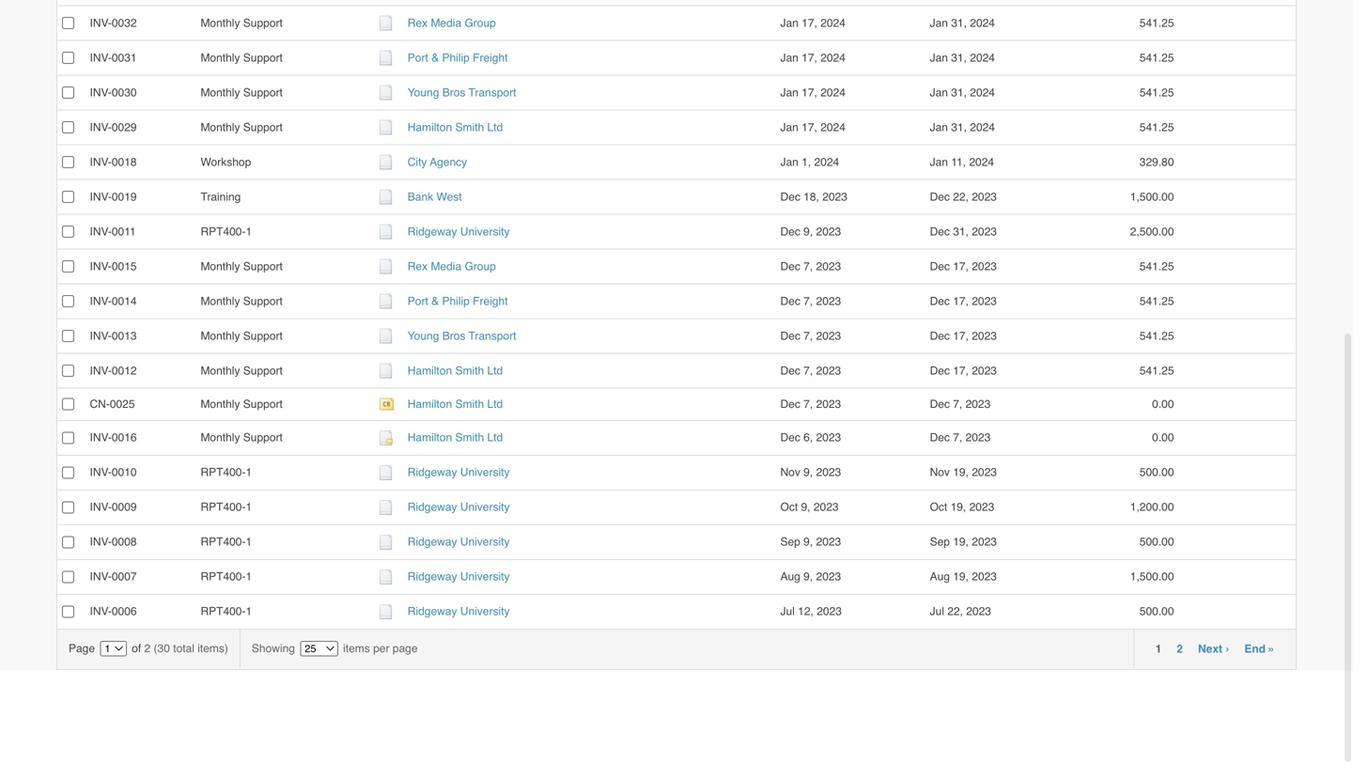 Task type: vqa. For each thing, say whether or not it's contained in the screenshot.


Task type: locate. For each thing, give the bounding box(es) containing it.
4 ridgeway from the top
[[408, 535, 457, 549]]

2 ridgeway university link from the top
[[408, 466, 510, 479]]

ridgeway university link
[[408, 225, 510, 238], [408, 466, 510, 479], [408, 501, 510, 514], [408, 535, 510, 549], [408, 570, 510, 583], [408, 605, 510, 618]]

dec 17, 2023 for port & philip freight
[[930, 295, 997, 308]]

nov up oct 19, 2023
[[930, 466, 950, 479]]

inv- down inv-0032
[[90, 51, 112, 64]]

4 monthly support from the top
[[201, 121, 283, 134]]

monthly for 0016
[[201, 431, 240, 444]]

2 transport from the top
[[469, 329, 516, 343]]

rex media group for inv-0032
[[408, 16, 496, 30]]

dec 17, 2023 for young bros transport
[[930, 329, 997, 343]]

1 vertical spatial young bros transport
[[408, 329, 516, 343]]

monthly
[[201, 16, 240, 30], [201, 51, 240, 64], [201, 86, 240, 99], [201, 121, 240, 134], [201, 260, 240, 273], [201, 295, 240, 308], [201, 329, 240, 343], [201, 364, 240, 377], [201, 398, 240, 411], [201, 431, 240, 444]]

541.25 for 0014
[[1140, 295, 1175, 308]]

0 vertical spatial rex
[[408, 16, 428, 30]]

young bros transport for jan 17, 2024
[[408, 86, 516, 99]]

500.00 up 1,200.00 at the right
[[1140, 466, 1175, 479]]

jul
[[781, 605, 795, 618], [930, 605, 945, 618]]

7, for cn-0025
[[804, 398, 813, 411]]

9, up 12,
[[804, 570, 813, 583]]

0 vertical spatial young bros transport link
[[408, 86, 516, 99]]

3 hamilton smith ltd from the top
[[408, 398, 503, 411]]

0 vertical spatial 500.00
[[1140, 466, 1175, 479]]

inv- for inv-0016
[[90, 431, 112, 444]]

1 horizontal spatial sep
[[930, 535, 950, 549]]

2 young bros transport link from the top
[[408, 329, 516, 343]]

4 hamilton from the top
[[408, 431, 452, 444]]

0 vertical spatial young bros transport
[[408, 86, 516, 99]]

smith for inv-0012
[[455, 364, 484, 377]]

1 for 0009
[[246, 501, 252, 514]]

1 1,500.00 from the top
[[1131, 190, 1175, 203]]

dec 18, 2023
[[781, 190, 848, 203]]

inv- up inv-0031
[[90, 16, 112, 30]]

smith for cn-0025
[[455, 398, 484, 411]]

media
[[431, 16, 462, 30], [431, 260, 462, 273]]

cn-
[[90, 398, 110, 411]]

aug
[[781, 570, 801, 583], [930, 570, 950, 583]]

jan 17, 2024
[[781, 16, 846, 30], [781, 51, 846, 64], [781, 86, 846, 99], [781, 121, 846, 134]]

2 500.00 from the top
[[1140, 535, 1175, 549]]

1 young bros transport from the top
[[408, 86, 516, 99]]

inv- up inv-0008
[[90, 501, 112, 514]]

freight
[[473, 51, 508, 64], [473, 295, 508, 308]]

9, down 6,
[[804, 466, 813, 479]]

1 support from the top
[[243, 16, 283, 30]]

inv- down cn-
[[90, 431, 112, 444]]

dec 17, 2023 for hamilton smith ltd
[[930, 364, 997, 377]]

inv- down inv-0015
[[90, 295, 112, 308]]

3 541.25 from the top
[[1140, 86, 1175, 99]]

bros for 0013
[[442, 329, 466, 343]]

31, for philip
[[951, 51, 967, 64]]

total
[[173, 642, 195, 655]]

4 jan 31, 2024 from the top
[[930, 121, 995, 134]]

1 horizontal spatial jul
[[930, 605, 945, 618]]

0.00 for dec 7, 2023
[[1153, 398, 1175, 411]]

6 ridgeway from the top
[[408, 605, 457, 618]]

hamilton smith ltd for inv-0029
[[408, 121, 503, 134]]

dec 7, 2023 for 0025
[[781, 398, 841, 411]]

inv- up inv-0015
[[90, 225, 112, 238]]

11 inv- from the top
[[90, 364, 112, 377]]

0 vertical spatial &
[[432, 51, 439, 64]]

1 vertical spatial philip
[[442, 295, 470, 308]]

rex media group
[[408, 16, 496, 30], [408, 260, 496, 273]]

inv-0011
[[90, 225, 136, 238]]

6 rpt400- from the top
[[201, 605, 246, 618]]

500.00 up 1 link
[[1140, 605, 1175, 618]]

22, down aug 19, 2023
[[948, 605, 963, 618]]

8 inv- from the top
[[90, 260, 112, 273]]

0007
[[112, 570, 137, 583]]

inv-0007
[[90, 570, 137, 583]]

inv-0014
[[90, 295, 137, 308]]

1 hamilton smith ltd from the top
[[408, 121, 503, 134]]

1 vertical spatial port & philip freight
[[408, 295, 508, 308]]

2 monthly support from the top
[[201, 51, 283, 64]]

3 jan 31, 2024 from the top
[[930, 86, 995, 99]]

541.25 for 0030
[[1140, 86, 1175, 99]]

22, down jan 11, 2024
[[953, 190, 969, 203]]

19, for sep
[[953, 535, 969, 549]]

2 left (
[[144, 642, 151, 655]]

showing
[[252, 642, 298, 655]]

& for 0014
[[432, 295, 439, 308]]

3 ridgeway university from the top
[[408, 501, 510, 514]]

1 inv- from the top
[[90, 16, 112, 30]]

1 port & philip freight link from the top
[[408, 51, 508, 64]]

jan 31, 2024 for port & philip freight
[[930, 51, 995, 64]]

2 inv- from the top
[[90, 51, 112, 64]]

next ›
[[1198, 642, 1230, 655]]

university for nov 9, 2023
[[460, 466, 510, 479]]

2 hamilton smith ltd link from the top
[[408, 364, 503, 377]]

19, up the jul 22, 2023
[[953, 570, 969, 583]]

ridgeway university for sep 9, 2023
[[408, 535, 510, 549]]

nov up oct 9, 2023 on the bottom
[[781, 466, 801, 479]]

jan 17, 2024 for young bros transport
[[781, 86, 846, 99]]

2 support from the top
[[243, 51, 283, 64]]

inv- down inv-0009
[[90, 535, 112, 549]]

9 monthly from the top
[[201, 398, 240, 411]]

1 transport from the top
[[469, 86, 516, 99]]

329.80
[[1140, 156, 1175, 169]]

1 vertical spatial young bros transport link
[[408, 329, 516, 343]]

2 541.25 from the top
[[1140, 51, 1175, 64]]

9, down oct 9, 2023 on the bottom
[[804, 535, 813, 549]]

0 horizontal spatial aug
[[781, 570, 801, 583]]

3 hamilton from the top
[[408, 398, 452, 411]]

1 jan 17, 2024 from the top
[[781, 16, 846, 30]]

hamilton smith ltd link
[[408, 121, 503, 134], [408, 364, 503, 377], [408, 398, 503, 411], [408, 431, 503, 444]]

2 media from the top
[[431, 260, 462, 273]]

500.00 down 1,200.00 at the right
[[1140, 535, 1175, 549]]

19, down nov 19, 2023
[[951, 501, 967, 514]]

rpt400-1
[[201, 225, 252, 238], [201, 466, 252, 479], [201, 501, 252, 514], [201, 535, 252, 549], [201, 570, 252, 583], [201, 605, 252, 618]]

rpt400- for inv-0006
[[201, 605, 246, 618]]

0 horizontal spatial jul
[[781, 605, 795, 618]]

0029
[[112, 121, 137, 134]]

1 horizontal spatial oct
[[930, 501, 948, 514]]

7 monthly from the top
[[201, 329, 240, 343]]

support for 0032
[[243, 16, 283, 30]]

1 vertical spatial rex
[[408, 260, 428, 273]]

2 port & philip freight link from the top
[[408, 295, 508, 308]]

6,
[[804, 431, 813, 444]]

oct down nov 9, 2023
[[781, 501, 798, 514]]

1 500.00 from the top
[[1140, 466, 1175, 479]]

2 jan 31, 2024 from the top
[[930, 51, 995, 64]]

1 rex from the top
[[408, 16, 428, 30]]

hamilton smith ltd for cn-0025
[[408, 398, 503, 411]]

14 inv- from the top
[[90, 501, 112, 514]]

3 monthly from the top
[[201, 86, 240, 99]]

young bros transport for dec 7, 2023
[[408, 329, 516, 343]]

2 right 1 link
[[1177, 642, 1183, 655]]

9, for oct
[[801, 501, 811, 514]]

0 horizontal spatial oct
[[781, 501, 798, 514]]

university for sep 9, 2023
[[460, 535, 510, 549]]

1 vertical spatial bros
[[442, 329, 466, 343]]

jan
[[781, 16, 799, 30], [930, 16, 948, 30], [781, 51, 799, 64], [930, 51, 948, 64], [781, 86, 799, 99], [930, 86, 948, 99], [781, 121, 799, 134], [930, 121, 948, 134], [781, 156, 799, 169], [930, 156, 948, 169]]

1 vertical spatial media
[[431, 260, 462, 273]]

2 vertical spatial 500.00
[[1140, 605, 1175, 618]]

4 hamilton smith ltd from the top
[[408, 431, 503, 444]]

ridgeway university link for nov 9, 2023
[[408, 466, 510, 479]]

nov 19, 2023
[[930, 466, 997, 479]]

4 support from the top
[[243, 121, 283, 134]]

0 vertical spatial rex media group link
[[408, 16, 496, 30]]

1 rex media group from the top
[[408, 16, 496, 30]]

1,500.00 down 1,200.00 at the right
[[1131, 570, 1175, 583]]

3 dec 17, 2023 from the top
[[930, 329, 997, 343]]

None checkbox
[[62, 17, 74, 29], [62, 52, 74, 64], [62, 191, 74, 203], [62, 226, 74, 238], [62, 295, 74, 307], [62, 365, 74, 377], [62, 398, 74, 410], [62, 466, 74, 479], [62, 536, 74, 548], [62, 606, 74, 618], [62, 17, 74, 29], [62, 52, 74, 64], [62, 191, 74, 203], [62, 226, 74, 238], [62, 295, 74, 307], [62, 365, 74, 377], [62, 398, 74, 410], [62, 466, 74, 479], [62, 536, 74, 548], [62, 606, 74, 618]]

2 jul from the left
[[930, 605, 945, 618]]

rpt400-1 for inv-0006
[[201, 605, 252, 618]]

monthly support for 0015
[[201, 260, 283, 273]]

2 freight from the top
[[473, 295, 508, 308]]

dec 7, 2023 for 0015
[[781, 260, 841, 273]]

hamilton for inv-0029
[[408, 121, 452, 134]]

philip for inv-0031
[[442, 51, 470, 64]]

dec 22, 2023
[[930, 190, 997, 203]]

inv-0013
[[90, 329, 137, 343]]

university for jul 12, 2023
[[460, 605, 510, 618]]

inv- for inv-0014
[[90, 295, 112, 308]]

philip for inv-0014
[[442, 295, 470, 308]]

rex media group link for inv-0032
[[408, 16, 496, 30]]

1 horizontal spatial aug
[[930, 570, 950, 583]]

1 vertical spatial port
[[408, 295, 428, 308]]

9, for aug
[[804, 570, 813, 583]]

dec 6, 2023
[[781, 431, 841, 444]]

8 monthly support from the top
[[201, 364, 283, 377]]

2 ridgeway from the top
[[408, 466, 457, 479]]

2 group from the top
[[465, 260, 496, 273]]

dec 7, 2023 for 0013
[[781, 329, 841, 343]]

1 vertical spatial 0.00
[[1153, 431, 1175, 444]]

dec 9, 2023
[[781, 225, 841, 238]]

22,
[[953, 190, 969, 203], [948, 605, 963, 618]]

1,500.00 up 2,500.00
[[1131, 190, 1175, 203]]

inv-
[[90, 16, 112, 30], [90, 51, 112, 64], [90, 86, 112, 99], [90, 121, 112, 134], [90, 156, 112, 169], [90, 190, 112, 203], [90, 225, 112, 238], [90, 260, 112, 273], [90, 295, 112, 308], [90, 329, 112, 343], [90, 364, 112, 377], [90, 431, 112, 444], [90, 466, 112, 479], [90, 501, 112, 514], [90, 535, 112, 549], [90, 570, 112, 583], [90, 605, 112, 618]]

1 vertical spatial group
[[465, 260, 496, 273]]

aug 19, 2023
[[930, 570, 997, 583]]

0 vertical spatial philip
[[442, 51, 470, 64]]

young bros transport link
[[408, 86, 516, 99], [408, 329, 516, 343]]

2 0.00 from the top
[[1153, 431, 1175, 444]]

sep down oct 9, 2023 on the bottom
[[781, 535, 801, 549]]

2024
[[821, 16, 846, 30], [970, 16, 995, 30], [821, 51, 846, 64], [970, 51, 995, 64], [821, 86, 846, 99], [970, 86, 995, 99], [821, 121, 846, 134], [970, 121, 995, 134], [815, 156, 840, 169], [969, 156, 995, 169]]

1 0.00 from the top
[[1153, 398, 1175, 411]]

support
[[243, 16, 283, 30], [243, 51, 283, 64], [243, 86, 283, 99], [243, 121, 283, 134], [243, 260, 283, 273], [243, 295, 283, 308], [243, 329, 283, 343], [243, 364, 283, 377], [243, 398, 283, 411], [243, 431, 283, 444]]

monthly support for 0029
[[201, 121, 283, 134]]

inv- for inv-0011
[[90, 225, 112, 238]]

inv-0015
[[90, 260, 137, 273]]

rpt400- for inv-0010
[[201, 466, 246, 479]]

1 sep from the left
[[781, 535, 801, 549]]

6 university from the top
[[460, 605, 510, 618]]

monthly for 0013
[[201, 329, 240, 343]]

6 support from the top
[[243, 295, 283, 308]]

1 smith from the top
[[455, 121, 484, 134]]

1
[[246, 225, 252, 238], [246, 466, 252, 479], [246, 501, 252, 514], [246, 535, 252, 549], [246, 570, 252, 583], [246, 605, 252, 618], [1156, 642, 1162, 655]]

1 vertical spatial &
[[432, 295, 439, 308]]

aug up 12,
[[781, 570, 801, 583]]

hamilton for inv-0016
[[408, 431, 452, 444]]

5 rpt400- from the top
[[201, 570, 246, 583]]

ridgeway university link for dec 9, 2023
[[408, 225, 510, 238]]

15 inv- from the top
[[90, 535, 112, 549]]

rex
[[408, 16, 428, 30], [408, 260, 428, 273]]

jan 31, 2024 for hamilton smith ltd
[[930, 121, 995, 134]]

ridgeway for 0011
[[408, 225, 457, 238]]

inv- down inv-0007
[[90, 605, 112, 618]]

inv-0009
[[90, 501, 137, 514]]

0 vertical spatial port & philip freight link
[[408, 51, 508, 64]]

of 2 ( 30 total items)
[[129, 642, 228, 655]]

oct down nov 19, 2023
[[930, 501, 948, 514]]

22, for dec
[[953, 190, 969, 203]]

4 smith from the top
[[455, 431, 484, 444]]

4 ltd from the top
[[487, 431, 503, 444]]

&
[[432, 51, 439, 64], [432, 295, 439, 308]]

ridgeway university link for aug 9, 2023
[[408, 570, 510, 583]]

18,
[[804, 190, 820, 203]]

6 rpt400-1 from the top
[[201, 605, 252, 618]]

1 jul from the left
[[781, 605, 795, 618]]

8 541.25 from the top
[[1140, 364, 1175, 377]]

inv- up inv-0018
[[90, 121, 112, 134]]

1 for 0008
[[246, 535, 252, 549]]

1 rpt400- from the top
[[201, 225, 246, 238]]

2 smith from the top
[[455, 364, 484, 377]]

1 university from the top
[[460, 225, 510, 238]]

1 vertical spatial transport
[[469, 329, 516, 343]]

port & philip freight
[[408, 51, 508, 64], [408, 295, 508, 308]]

5 inv- from the top
[[90, 156, 112, 169]]

city agency
[[408, 156, 467, 169]]

5 rpt400-1 from the top
[[201, 570, 252, 583]]

1,500.00
[[1131, 190, 1175, 203], [1131, 570, 1175, 583]]

0 vertical spatial port
[[408, 51, 428, 64]]

2023
[[823, 190, 848, 203], [972, 190, 997, 203], [816, 225, 841, 238], [972, 225, 997, 238], [816, 260, 841, 273], [972, 260, 997, 273], [816, 295, 841, 308], [972, 295, 997, 308], [816, 329, 841, 343], [972, 329, 997, 343], [816, 364, 841, 377], [972, 364, 997, 377], [816, 398, 841, 411], [966, 398, 991, 411], [816, 431, 841, 444], [966, 431, 991, 444], [816, 466, 841, 479], [972, 466, 997, 479], [814, 501, 839, 514], [970, 501, 995, 514], [816, 535, 841, 549], [972, 535, 997, 549], [816, 570, 841, 583], [972, 570, 997, 583], [817, 605, 842, 618], [967, 605, 992, 618]]

9, down 18,
[[804, 225, 813, 238]]

1 horizontal spatial nov
[[930, 466, 950, 479]]

inv- down inv-0016
[[90, 466, 112, 479]]

1 vertical spatial rex media group link
[[408, 260, 496, 273]]

19, for nov
[[953, 466, 969, 479]]

rex media group for inv-0015
[[408, 260, 496, 273]]

inv-0030
[[90, 86, 137, 99]]

1 vertical spatial port & philip freight link
[[408, 295, 508, 308]]

items per page
[[340, 642, 418, 655]]

workshop
[[201, 156, 251, 169]]

inv- up inv-0029
[[90, 86, 112, 99]]

ltd for inv-0029
[[487, 121, 503, 134]]

10 monthly from the top
[[201, 431, 240, 444]]

0 vertical spatial freight
[[473, 51, 508, 64]]

0 vertical spatial rex media group
[[408, 16, 496, 30]]

0 vertical spatial transport
[[469, 86, 516, 99]]

inv- up inv-0006
[[90, 570, 112, 583]]

2 rpt400- from the top
[[201, 466, 246, 479]]

smith for inv-0029
[[455, 121, 484, 134]]

0 vertical spatial group
[[465, 16, 496, 30]]

2 university from the top
[[460, 466, 510, 479]]

1 vertical spatial 1,500.00
[[1131, 570, 1175, 583]]

2,500.00
[[1131, 225, 1175, 238]]

5 monthly support from the top
[[201, 260, 283, 273]]

None checkbox
[[62, 87, 74, 99], [62, 121, 74, 134], [62, 156, 74, 168], [62, 260, 74, 273], [62, 330, 74, 342], [62, 432, 74, 444], [62, 501, 74, 513], [62, 571, 74, 583], [62, 87, 74, 99], [62, 121, 74, 134], [62, 156, 74, 168], [62, 260, 74, 273], [62, 330, 74, 342], [62, 432, 74, 444], [62, 501, 74, 513], [62, 571, 74, 583]]

4 rpt400- from the top
[[201, 535, 246, 549]]

500.00
[[1140, 466, 1175, 479], [1140, 535, 1175, 549], [1140, 605, 1175, 618]]

9 support from the top
[[243, 398, 283, 411]]

ridgeway university
[[408, 225, 510, 238], [408, 466, 510, 479], [408, 501, 510, 514], [408, 535, 510, 549], [408, 570, 510, 583], [408, 605, 510, 618]]

ltd
[[487, 121, 503, 134], [487, 364, 503, 377], [487, 398, 503, 411], [487, 431, 503, 444]]

ridgeway for 0008
[[408, 535, 457, 549]]

philip
[[442, 51, 470, 64], [442, 295, 470, 308]]

4 monthly from the top
[[201, 121, 240, 134]]

1 link
[[1156, 642, 1162, 655]]

support for 0030
[[243, 86, 283, 99]]

monthly support for 0014
[[201, 295, 283, 308]]

1 rpt400-1 from the top
[[201, 225, 252, 238]]

2 rpt400-1 from the top
[[201, 466, 252, 479]]

smith for inv-0016
[[455, 431, 484, 444]]

3 ltd from the top
[[487, 398, 503, 411]]

training
[[201, 190, 241, 203]]

4 jan 17, 2024 from the top
[[781, 121, 846, 134]]

7,
[[804, 260, 813, 273], [804, 295, 813, 308], [804, 329, 813, 343], [804, 364, 813, 377], [804, 398, 813, 411], [953, 398, 963, 411], [953, 431, 963, 444]]

0 horizontal spatial nov
[[781, 466, 801, 479]]

0 vertical spatial young
[[408, 86, 439, 99]]

monthly support
[[201, 16, 283, 30], [201, 51, 283, 64], [201, 86, 283, 99], [201, 121, 283, 134], [201, 260, 283, 273], [201, 295, 283, 308], [201, 329, 283, 343], [201, 364, 283, 377], [201, 398, 283, 411], [201, 431, 283, 444]]

0019
[[112, 190, 137, 203]]

8 support from the top
[[243, 364, 283, 377]]

support for 0015
[[243, 260, 283, 273]]

1 vertical spatial 22,
[[948, 605, 963, 618]]

smith
[[455, 121, 484, 134], [455, 364, 484, 377], [455, 398, 484, 411], [455, 431, 484, 444]]

rpt400-
[[201, 225, 246, 238], [201, 466, 246, 479], [201, 501, 246, 514], [201, 535, 246, 549], [201, 570, 246, 583], [201, 605, 246, 618]]

3 support from the top
[[243, 86, 283, 99]]

0 vertical spatial bros
[[442, 86, 466, 99]]

0025
[[110, 398, 135, 411]]

1 vertical spatial young
[[408, 329, 439, 343]]

1 vertical spatial rex media group
[[408, 260, 496, 273]]

inv-0006
[[90, 605, 137, 618]]

1 ltd from the top
[[487, 121, 503, 134]]

5 university from the top
[[460, 570, 510, 583]]

1 ridgeway from the top
[[408, 225, 457, 238]]

jan 1, 2024
[[781, 156, 840, 169]]

0031
[[112, 51, 137, 64]]

3 hamilton smith ltd link from the top
[[408, 398, 503, 411]]

1 ridgeway university from the top
[[408, 225, 510, 238]]

2 ridgeway university from the top
[[408, 466, 510, 479]]

9 monthly support from the top
[[201, 398, 283, 411]]

500.00 for nov 19, 2023
[[1140, 466, 1175, 479]]

9, down nov 9, 2023
[[801, 501, 811, 514]]

dec 7, 2023
[[781, 260, 841, 273], [781, 295, 841, 308], [781, 329, 841, 343], [781, 364, 841, 377], [781, 398, 841, 411], [930, 398, 991, 411], [930, 431, 991, 444]]

0 vertical spatial 1,500.00
[[1131, 190, 1175, 203]]

of
[[132, 642, 141, 655]]

jul left 12,
[[781, 605, 795, 618]]

2 port & philip freight from the top
[[408, 295, 508, 308]]

4 dec 17, 2023 from the top
[[930, 364, 997, 377]]

3 ridgeway university link from the top
[[408, 501, 510, 514]]

7, for inv-0013
[[804, 329, 813, 343]]

0012
[[112, 364, 137, 377]]

2 rex from the top
[[408, 260, 428, 273]]

541.25 for 0029
[[1140, 121, 1175, 134]]

rpt400-1 for inv-0011
[[201, 225, 252, 238]]

19, up oct 19, 2023
[[953, 466, 969, 479]]

1 rex media group link from the top
[[408, 16, 496, 30]]

6 ridgeway university link from the top
[[408, 605, 510, 618]]

3 rpt400-1 from the top
[[201, 501, 252, 514]]

0 vertical spatial 0.00
[[1153, 398, 1175, 411]]

ridgeway university for aug 9, 2023
[[408, 570, 510, 583]]

5 support from the top
[[243, 260, 283, 273]]

inv- up inv-0012
[[90, 329, 112, 343]]

city
[[408, 156, 427, 169]]

0 horizontal spatial sep
[[781, 535, 801, 549]]

19, down oct 19, 2023
[[953, 535, 969, 549]]

freight for dec 7, 2023
[[473, 295, 508, 308]]

0 vertical spatial 22,
[[953, 190, 969, 203]]

0 vertical spatial media
[[431, 16, 462, 30]]

9,
[[804, 225, 813, 238], [804, 466, 813, 479], [801, 501, 811, 514], [804, 535, 813, 549], [804, 570, 813, 583]]

jul down aug 19, 2023
[[930, 605, 945, 618]]

3 monthly support from the top
[[201, 86, 283, 99]]

sep down oct 19, 2023
[[930, 535, 950, 549]]

ridgeway for 0010
[[408, 466, 457, 479]]

2 hamilton smith ltd from the top
[[408, 364, 503, 377]]

541.25 for 0032
[[1140, 16, 1175, 30]]

inv- up cn-
[[90, 364, 112, 377]]

3 ridgeway from the top
[[408, 501, 457, 514]]

oct for oct 9, 2023
[[781, 501, 798, 514]]

1 vertical spatial freight
[[473, 295, 508, 308]]

1 vertical spatial 500.00
[[1140, 535, 1175, 549]]

6 monthly from the top
[[201, 295, 240, 308]]

rex media group link
[[408, 16, 496, 30], [408, 260, 496, 273]]

university
[[460, 225, 510, 238], [460, 466, 510, 479], [460, 501, 510, 514], [460, 535, 510, 549], [460, 570, 510, 583], [460, 605, 510, 618]]

inv- for inv-0018
[[90, 156, 112, 169]]

hamilton smith ltd link for inv-0012
[[408, 364, 503, 377]]

inv- down inv-0011
[[90, 260, 112, 273]]

aug up the jul 22, 2023
[[930, 570, 950, 583]]

hamilton smith ltd for inv-0016
[[408, 431, 503, 444]]

541.25
[[1140, 16, 1175, 30], [1140, 51, 1175, 64], [1140, 86, 1175, 99], [1140, 121, 1175, 134], [1140, 260, 1175, 273], [1140, 295, 1175, 308], [1140, 329, 1175, 343], [1140, 364, 1175, 377]]

4 ridgeway university from the top
[[408, 535, 510, 549]]

group
[[465, 16, 496, 30], [465, 260, 496, 273]]

inv- down inv-0029
[[90, 156, 112, 169]]

inv- up inv-0011
[[90, 190, 112, 203]]

0 vertical spatial port & philip freight
[[408, 51, 508, 64]]

monthly for 0031
[[201, 51, 240, 64]]

monthly for 0025
[[201, 398, 240, 411]]

1 dec 17, 2023 from the top
[[930, 260, 997, 273]]

sep
[[781, 535, 801, 549], [930, 535, 950, 549]]

support for 0013
[[243, 329, 283, 343]]



Task type: describe. For each thing, give the bounding box(es) containing it.
jan 17, 2024 for hamilton smith ltd
[[781, 121, 846, 134]]

monthly support for 0032
[[201, 16, 283, 30]]

rpt400- for inv-0011
[[201, 225, 246, 238]]

page
[[69, 642, 98, 655]]

rex for 0015
[[408, 260, 428, 273]]

(
[[154, 642, 157, 655]]

1,
[[802, 156, 811, 169]]

sep for sep 19, 2023
[[930, 535, 950, 549]]

inv- for inv-0013
[[90, 329, 112, 343]]

dec 7, 2023 for 0014
[[781, 295, 841, 308]]

monthly for 0015
[[201, 260, 240, 273]]

monthly support for 0030
[[201, 86, 283, 99]]

jan 11, 2024
[[930, 156, 995, 169]]

rex for 0032
[[408, 16, 428, 30]]

bank west link
[[408, 190, 462, 203]]

ltd for cn-0025
[[487, 398, 503, 411]]

sep for sep 9, 2023
[[781, 535, 801, 549]]

0.00 for dec 6, 2023
[[1153, 431, 1175, 444]]

port & philip freight link for inv-0031
[[408, 51, 508, 64]]

12,
[[798, 605, 814, 618]]

bank
[[408, 190, 433, 203]]

0018
[[112, 156, 137, 169]]

ridgeway for 0009
[[408, 501, 457, 514]]

agency
[[430, 156, 467, 169]]

inv- for inv-0029
[[90, 121, 112, 134]]

2 link
[[1177, 642, 1183, 655]]

inv- for inv-0015
[[90, 260, 112, 273]]

sep 9, 2023
[[781, 535, 841, 549]]

young bros transport link for jan 17, 2024
[[408, 86, 516, 99]]

1 horizontal spatial 2
[[1177, 642, 1183, 655]]

ltd for inv-0012
[[487, 364, 503, 377]]

inv- for inv-0007
[[90, 570, 112, 583]]

541.25 for 0031
[[1140, 51, 1175, 64]]

9, for sep
[[804, 535, 813, 549]]

ridgeway university link for oct 9, 2023
[[408, 501, 510, 514]]

0011
[[112, 225, 136, 238]]

0016
[[112, 431, 137, 444]]

inv-0018
[[90, 156, 137, 169]]

aug 9, 2023
[[781, 570, 841, 583]]

inv-0012
[[90, 364, 137, 377]]

per
[[373, 642, 390, 655]]

monthly for 0030
[[201, 86, 240, 99]]

inv- for inv-0032
[[90, 16, 112, 30]]

inv- for inv-0019
[[90, 190, 112, 203]]

group for dec 7, 2023
[[465, 260, 496, 273]]

port & philip freight for inv-0014
[[408, 295, 508, 308]]

young bros transport link for dec 7, 2023
[[408, 329, 516, 343]]

items
[[343, 642, 370, 655]]

dec 31, 2023
[[930, 225, 997, 238]]

hamilton for inv-0012
[[408, 364, 452, 377]]

inv-0008
[[90, 535, 137, 549]]

rpt400- for inv-0008
[[201, 535, 246, 549]]

end »
[[1245, 642, 1276, 655]]

1 for 0011
[[246, 225, 252, 238]]

support for 0014
[[243, 295, 283, 308]]

0010
[[112, 466, 137, 479]]

1,200.00
[[1131, 501, 1175, 514]]

inv-0031
[[90, 51, 137, 64]]

11,
[[951, 156, 966, 169]]

hamilton for cn-0025
[[408, 398, 452, 411]]

0015
[[112, 260, 137, 273]]

ridgeway university for jul 12, 2023
[[408, 605, 510, 618]]

0008
[[112, 535, 137, 549]]

support for 0012
[[243, 364, 283, 377]]

1,500.00 for dec 22, 2023
[[1131, 190, 1175, 203]]

end » link
[[1245, 642, 1276, 655]]

page
[[393, 642, 418, 655]]

city agency link
[[408, 156, 467, 169]]

monthly for 0014
[[201, 295, 240, 308]]

monthly support for 0012
[[201, 364, 283, 377]]

inv-0016
[[90, 431, 137, 444]]

rpt400-1 for inv-0010
[[201, 466, 252, 479]]

university for dec 9, 2023
[[460, 225, 510, 238]]

sep 19, 2023
[[930, 535, 997, 549]]

oct 9, 2023
[[781, 501, 839, 514]]

500.00 for sep 19, 2023
[[1140, 535, 1175, 549]]

next › link
[[1198, 642, 1230, 655]]

port for 0014
[[408, 295, 428, 308]]

0009
[[112, 501, 137, 514]]

items)
[[198, 642, 228, 655]]

nov for nov 19, 2023
[[930, 466, 950, 479]]

0013
[[112, 329, 137, 343]]

oct 19, 2023
[[930, 501, 995, 514]]

0 horizontal spatial 2
[[144, 642, 151, 655]]

young for 0030
[[408, 86, 439, 99]]

inv-0032
[[90, 16, 137, 30]]

rpt400-1 for inv-0008
[[201, 535, 252, 549]]

jan 31, 2024 for young bros transport
[[930, 86, 995, 99]]

0030
[[112, 86, 137, 99]]

cn-0025
[[90, 398, 135, 411]]

monthly for 0012
[[201, 364, 240, 377]]

jul 12, 2023
[[781, 605, 842, 618]]

hamilton smith ltd link for cn-0025
[[408, 398, 503, 411]]

young for 0013
[[408, 329, 439, 343]]

500.00 for jul 22, 2023
[[1140, 605, 1175, 618]]

0006
[[112, 605, 137, 618]]

hamilton smith ltd for inv-0012
[[408, 364, 503, 377]]

0014
[[112, 295, 137, 308]]

rex media group link for inv-0015
[[408, 260, 496, 273]]

30
[[157, 642, 170, 655]]

31, for ltd
[[951, 121, 967, 134]]

ridgeway university for nov 9, 2023
[[408, 466, 510, 479]]

19, for aug
[[953, 570, 969, 583]]

jan 17, 2024 for rex media group
[[781, 16, 846, 30]]

bank west
[[408, 190, 462, 203]]

inv-0010
[[90, 466, 137, 479]]

541.25 for 0012
[[1140, 364, 1175, 377]]

nov 9, 2023
[[781, 466, 841, 479]]

bros for 0030
[[442, 86, 466, 99]]

dec 7, 2023 for 0012
[[781, 364, 841, 377]]

ridgeway university link for sep 9, 2023
[[408, 535, 510, 549]]

9, for dec
[[804, 225, 813, 238]]

0032
[[112, 16, 137, 30]]

1 for 0007
[[246, 570, 252, 583]]

inv- for inv-0010
[[90, 466, 112, 479]]

inv-0029
[[90, 121, 137, 134]]

nov for nov 9, 2023
[[781, 466, 801, 479]]

inv- for inv-0031
[[90, 51, 112, 64]]

west
[[437, 190, 462, 203]]

port for 0031
[[408, 51, 428, 64]]

& for 0031
[[432, 51, 439, 64]]

jul 22, 2023
[[930, 605, 992, 618]]

oct for oct 19, 2023
[[930, 501, 948, 514]]

jan 17, 2024 for port & philip freight
[[781, 51, 846, 64]]

inv-0019
[[90, 190, 137, 203]]

inv- for inv-0006
[[90, 605, 112, 618]]

support for 0029
[[243, 121, 283, 134]]

ridgeway university link for jul 12, 2023
[[408, 605, 510, 618]]



